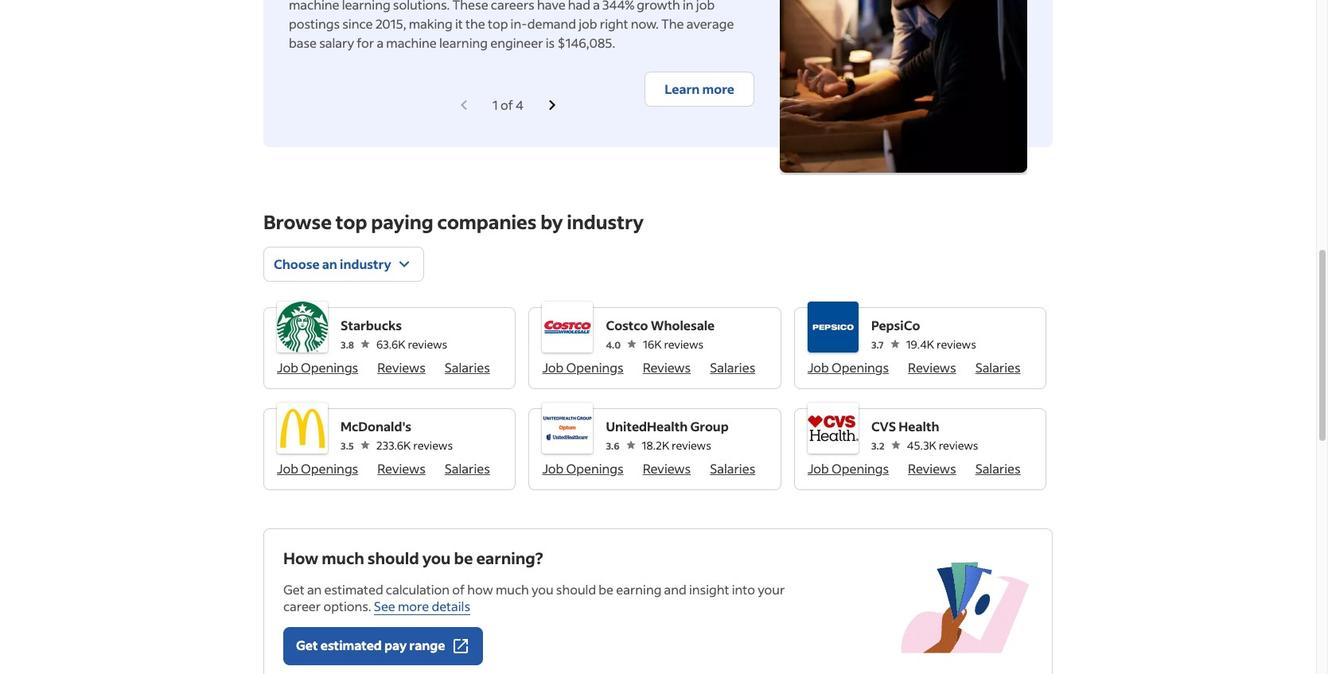 Task type: vqa. For each thing, say whether or not it's contained in the screenshot.
Job Openings link corresponding to PepsiCo
yes



Task type: locate. For each thing, give the bounding box(es) containing it.
1 vertical spatial much
[[496, 581, 529, 598]]

19.4k reviews is rated 3.7 out of 5 stars figure
[[872, 335, 977, 353]]

1 of 4
[[493, 96, 524, 113]]

job openings down 3.6
[[543, 460, 624, 477]]

should left earning
[[556, 581, 596, 598]]

more right see
[[398, 598, 429, 615]]

openings down the 3.8
[[301, 359, 358, 376]]

be up how
[[454, 548, 473, 568]]

salaries link
[[445, 359, 490, 376], [710, 359, 756, 376], [976, 359, 1021, 376], [445, 460, 490, 477], [710, 460, 756, 477], [976, 460, 1021, 477]]

job openings for cvs health
[[808, 460, 889, 477]]

much down 'earning?'
[[496, 581, 529, 598]]

1 vertical spatial more
[[398, 598, 429, 615]]

salaries link down 19.4k reviews
[[976, 359, 1021, 376]]

reviews down the 233.6k reviews is rated 3.5 out of 5 stars figure
[[378, 460, 426, 477]]

an inside the get an estimated calculation of how much you should be earning and insight into your career options.
[[307, 581, 322, 598]]

16k reviews is rated 4.0 out of 5 stars figure
[[606, 335, 715, 353]]

openings down 3.7
[[832, 359, 889, 376]]

0 vertical spatial more
[[703, 80, 735, 97]]

openings down the '3.2'
[[832, 460, 889, 477]]

0 horizontal spatial you
[[422, 548, 451, 568]]

3.6
[[606, 440, 620, 452]]

1 vertical spatial get
[[296, 637, 318, 654]]

16k reviews
[[643, 337, 704, 352]]

job openings down 4.0
[[543, 359, 624, 376]]

reviews
[[408, 337, 448, 352], [664, 337, 704, 352], [937, 337, 977, 352], [413, 438, 453, 453], [672, 438, 712, 453], [939, 438, 979, 453]]

get estimated pay range
[[296, 637, 445, 654]]

reviews link down 18.2k reviews is rated 3.6 out of 5 stars figure on the bottom
[[643, 460, 691, 477]]

much
[[322, 548, 364, 568], [496, 581, 529, 598]]

reviews link down the 233.6k reviews is rated 3.5 out of 5 stars figure
[[378, 460, 426, 477]]

4
[[516, 96, 524, 113]]

1 vertical spatial industry
[[340, 256, 391, 272]]

paying
[[371, 209, 434, 234]]

get down career
[[296, 637, 318, 654]]

get down how
[[283, 581, 305, 598]]

0 horizontal spatial of
[[452, 581, 465, 598]]

reviews link down the 45.3k reviews is rated 3.2 out of 5 stars figure
[[909, 460, 957, 477]]

1 vertical spatial estimated
[[321, 637, 382, 654]]

much inside the get an estimated calculation of how much you should be earning and insight into your career options.
[[496, 581, 529, 598]]

job openings link down the 3.8
[[277, 359, 358, 376]]

reviews down group
[[672, 438, 712, 453]]

learn more
[[665, 80, 735, 97]]

salaries for pepsico
[[976, 359, 1021, 376]]

an right choose
[[322, 256, 337, 272]]

0 horizontal spatial industry
[[340, 256, 391, 272]]

industry right by
[[567, 209, 644, 234]]

reviews for unitedhealth group
[[672, 438, 712, 453]]

16k
[[643, 337, 662, 352]]

more inside 'link'
[[703, 80, 735, 97]]

1 vertical spatial of
[[452, 581, 465, 598]]

0 vertical spatial industry
[[567, 209, 644, 234]]

estimated
[[324, 581, 383, 598], [321, 637, 382, 654]]

reviews right "63.6k" on the left of page
[[408, 337, 448, 352]]

45.3k reviews
[[907, 438, 979, 453]]

job openings for costco wholesale
[[543, 359, 624, 376]]

18.2k reviews is rated 3.6 out of 5 stars figure
[[606, 436, 729, 454]]

salaries down 63.6k reviews
[[445, 359, 490, 376]]

1 horizontal spatial much
[[496, 581, 529, 598]]

industry
[[567, 209, 644, 234], [340, 256, 391, 272]]

how much should you be earning?
[[283, 548, 543, 568]]

reviews down 16k reviews
[[643, 359, 691, 376]]

salaries for cvs health
[[976, 460, 1021, 477]]

job down pepsico "image"
[[808, 359, 829, 376]]

reviews down the 45.3k reviews is rated 3.2 out of 5 stars figure
[[909, 460, 957, 477]]

salaries down 45.3k reviews
[[976, 460, 1021, 477]]

reviews right 45.3k
[[939, 438, 979, 453]]

1 vertical spatial should
[[556, 581, 596, 598]]

salaries link for cvs health
[[976, 460, 1021, 477]]

reviews down wholesale
[[664, 337, 704, 352]]

openings for pepsico
[[832, 359, 889, 376]]

job openings link
[[277, 359, 358, 376], [543, 359, 624, 376], [808, 359, 889, 376], [277, 460, 358, 477], [543, 460, 624, 477], [808, 460, 889, 477]]

reviews for cvs health
[[909, 460, 957, 477]]

estimated down options.
[[321, 637, 382, 654]]

should
[[368, 548, 419, 568], [556, 581, 596, 598]]

salaries down 19.4k reviews
[[976, 359, 1021, 376]]

19.4k
[[907, 337, 935, 352]]

1 horizontal spatial you
[[532, 581, 554, 598]]

0 horizontal spatial should
[[368, 548, 419, 568]]

1 vertical spatial you
[[532, 581, 554, 598]]

openings for mcdonald's
[[301, 460, 358, 477]]

reviews for costco wholesale
[[664, 337, 704, 352]]

wholesale
[[651, 317, 715, 334]]

0 horizontal spatial much
[[322, 548, 364, 568]]

an for choose
[[322, 256, 337, 272]]

reviews down 18.2k reviews is rated 3.6 out of 5 stars figure on the bottom
[[643, 460, 691, 477]]

much right how
[[322, 548, 364, 568]]

choose
[[274, 256, 320, 272]]

1 horizontal spatial should
[[556, 581, 596, 598]]

reviews for unitedhealth group
[[643, 460, 691, 477]]

reviews for pepsico
[[909, 359, 957, 376]]

0 vertical spatial should
[[368, 548, 419, 568]]

job openings link down 4.0
[[543, 359, 624, 376]]

1 vertical spatial an
[[307, 581, 322, 598]]

reviews link
[[378, 359, 426, 376], [643, 359, 691, 376], [909, 359, 957, 376], [378, 460, 426, 477], [643, 460, 691, 477], [909, 460, 957, 477]]

should inside the get an estimated calculation of how much you should be earning and insight into your career options.
[[556, 581, 596, 598]]

job openings link down the '3.2'
[[808, 460, 889, 477]]

0 vertical spatial of
[[501, 96, 513, 113]]

salaries link for unitedhealth group
[[710, 460, 756, 477]]

be left earning
[[599, 581, 614, 598]]

calculation
[[386, 581, 450, 598]]

you down 'earning?'
[[532, 581, 554, 598]]

job for costco wholesale
[[543, 359, 564, 376]]

63.6k reviews is rated 3.8 out of 5 stars figure
[[341, 335, 448, 353]]

0 vertical spatial you
[[422, 548, 451, 568]]

unitedhealth group
[[606, 418, 729, 435]]

job openings down the '3.2'
[[808, 460, 889, 477]]

costco
[[606, 317, 649, 334]]

job openings
[[277, 359, 358, 376], [543, 359, 624, 376], [808, 359, 889, 376], [277, 460, 358, 477], [543, 460, 624, 477], [808, 460, 889, 477]]

salary image
[[898, 549, 1033, 665]]

you up calculation
[[422, 548, 451, 568]]

job openings link down 3.6
[[543, 460, 624, 477]]

job openings down 3.7
[[808, 359, 889, 376]]

job openings for unitedhealth group
[[543, 460, 624, 477]]

job openings link for costco wholesale
[[543, 359, 624, 376]]

pepsico link
[[872, 316, 977, 335]]

industry down top on the top left of page
[[340, 256, 391, 272]]

0 vertical spatial estimated
[[324, 581, 383, 598]]

reviews down 63.6k reviews is rated 3.8 out of 5 stars figure
[[378, 359, 426, 376]]

get inside the get an estimated calculation of how much you should be earning and insight into your career options.
[[283, 581, 305, 598]]

salaries
[[445, 359, 490, 376], [710, 359, 756, 376], [976, 359, 1021, 376], [445, 460, 490, 477], [710, 460, 756, 477], [976, 460, 1021, 477]]

job down starbucks image
[[277, 359, 298, 376]]

into
[[732, 581, 756, 598]]

job openings for starbucks
[[277, 359, 358, 376]]

more
[[703, 80, 735, 97], [398, 598, 429, 615]]

233.6k reviews
[[376, 438, 453, 453]]

3.8
[[341, 339, 354, 351]]

job openings for mcdonald's
[[277, 460, 358, 477]]

reviews link down 19.4k reviews
[[909, 359, 957, 376]]

salaries up group
[[710, 359, 756, 376]]

0 horizontal spatial more
[[398, 598, 429, 615]]

job openings down the 3.8
[[277, 359, 358, 376]]

salaries down 233.6k reviews
[[445, 460, 490, 477]]

salaries link down 233.6k reviews
[[445, 460, 490, 477]]

choose an industry
[[274, 256, 391, 272]]

0 vertical spatial an
[[322, 256, 337, 272]]

1 horizontal spatial more
[[703, 80, 735, 97]]

job down the costco wholesale image
[[543, 359, 564, 376]]

estimated right career
[[324, 581, 383, 598]]

0 horizontal spatial be
[[454, 548, 473, 568]]

companies
[[438, 209, 537, 234]]

salaries link down 45.3k reviews
[[976, 460, 1021, 477]]

reviews link down 16k reviews
[[643, 359, 691, 376]]

see more details
[[374, 598, 471, 615]]

an inside dropdown button
[[322, 256, 337, 272]]

job openings link down 3.7
[[808, 359, 889, 376]]

0 vertical spatial be
[[454, 548, 473, 568]]

salaries link down 63.6k reviews
[[445, 359, 490, 376]]

1 horizontal spatial of
[[501, 96, 513, 113]]

job openings link for mcdonald's
[[277, 460, 358, 477]]

job openings down 3.5
[[277, 460, 358, 477]]

job
[[277, 359, 298, 376], [543, 359, 564, 376], [808, 359, 829, 376], [277, 460, 298, 477], [543, 460, 564, 477], [808, 460, 829, 477]]

reviews link down 63.6k reviews is rated 3.8 out of 5 stars figure
[[378, 359, 426, 376]]

reviews inside figure
[[672, 438, 712, 453]]

reviews inside figure
[[939, 438, 979, 453]]

top
[[336, 209, 367, 234]]

1 horizontal spatial be
[[599, 581, 614, 598]]

of right 1 in the left of the page
[[501, 96, 513, 113]]

career
[[283, 598, 321, 615]]

233.6k reviews is rated 3.5 out of 5 stars figure
[[341, 436, 453, 454]]

job for pepsico
[[808, 359, 829, 376]]

next in-demand careers image
[[543, 96, 562, 115]]

job for starbucks
[[277, 359, 298, 376]]

earning?
[[476, 548, 543, 568]]

reviews right the 19.4k
[[937, 337, 977, 352]]

of left how
[[452, 581, 465, 598]]

job down mcdonald's image
[[277, 460, 298, 477]]

job down cvs health image
[[808, 460, 829, 477]]

openings down 3.6
[[567, 460, 624, 477]]

job openings link down 3.5
[[277, 460, 358, 477]]

more for learn
[[703, 80, 735, 97]]

choose an industry button
[[264, 247, 424, 282]]

get
[[283, 581, 305, 598], [296, 637, 318, 654]]

an down how
[[307, 581, 322, 598]]

salaries link up group
[[710, 359, 756, 376]]

reviews for mcdonald's
[[413, 438, 453, 453]]

an for get
[[307, 581, 322, 598]]

0 vertical spatial get
[[283, 581, 305, 598]]

previous in-demand careers. there is no more previous item. image
[[455, 96, 474, 115]]

job openings link for unitedhealth group
[[543, 460, 624, 477]]

your
[[758, 581, 785, 598]]

job down unitedhealth group image
[[543, 460, 564, 477]]

group
[[691, 418, 729, 435]]

get an estimated calculation of how much you should be earning and insight into your career options.
[[283, 581, 785, 615]]

estimated inside the get an estimated calculation of how much you should be earning and insight into your career options.
[[324, 581, 383, 598]]

of inside the get an estimated calculation of how much you should be earning and insight into your career options.
[[452, 581, 465, 598]]

salaries down group
[[710, 460, 756, 477]]

reviews down 19.4k reviews
[[909, 359, 957, 376]]

you inside the get an estimated calculation of how much you should be earning and insight into your career options.
[[532, 581, 554, 598]]

openings down 4.0
[[567, 359, 624, 376]]

19.4k reviews
[[907, 337, 977, 352]]

reviews
[[378, 359, 426, 376], [643, 359, 691, 376], [909, 359, 957, 376], [378, 460, 426, 477], [643, 460, 691, 477], [909, 460, 957, 477]]

you
[[422, 548, 451, 568], [532, 581, 554, 598]]

range
[[409, 637, 445, 654]]

1
[[493, 96, 498, 113]]

45.3k reviews is rated 3.2 out of 5 stars figure
[[872, 436, 979, 454]]

openings
[[301, 359, 358, 376], [567, 359, 624, 376], [832, 359, 889, 376], [301, 460, 358, 477], [567, 460, 624, 477], [832, 460, 889, 477]]

an
[[322, 256, 337, 272], [307, 581, 322, 598]]

reviews right the 233.6k
[[413, 438, 453, 453]]

more right learn
[[703, 80, 735, 97]]

1 vertical spatial be
[[599, 581, 614, 598]]

openings down 3.5
[[301, 460, 358, 477]]

salaries for unitedhealth group
[[710, 460, 756, 477]]

be
[[454, 548, 473, 568], [599, 581, 614, 598]]

reviews link for pepsico
[[909, 359, 957, 376]]

browse
[[264, 209, 332, 234]]

should up calculation
[[368, 548, 419, 568]]

of
[[501, 96, 513, 113], [452, 581, 465, 598]]

salaries link down group
[[710, 460, 756, 477]]



Task type: describe. For each thing, give the bounding box(es) containing it.
pepsico
[[872, 317, 921, 334]]

reviews for mcdonald's
[[378, 460, 426, 477]]

job for mcdonald's
[[277, 460, 298, 477]]

costco wholesale
[[606, 317, 715, 334]]

45.3k
[[907, 438, 937, 453]]

earning
[[616, 581, 662, 598]]

get for get estimated pay range
[[296, 637, 318, 654]]

0 vertical spatial much
[[322, 548, 364, 568]]

salaries for mcdonald's
[[445, 460, 490, 477]]

63.6k reviews
[[377, 337, 448, 352]]

18.2k
[[642, 438, 670, 453]]

3.2
[[872, 440, 885, 452]]

learn
[[665, 80, 700, 97]]

see
[[374, 598, 396, 615]]

be inside the get an estimated calculation of how much you should be earning and insight into your career options.
[[599, 581, 614, 598]]

browse top paying companies by industry
[[264, 209, 644, 234]]

reviews for pepsico
[[937, 337, 977, 352]]

pepsico image
[[808, 302, 859, 353]]

job openings link for starbucks
[[277, 359, 358, 376]]

salaries for starbucks
[[445, 359, 490, 376]]

cvs health
[[872, 418, 940, 435]]

costco wholesale image
[[543, 302, 594, 353]]

pay
[[385, 637, 407, 654]]

unitedhealth group image
[[543, 403, 594, 454]]

3.7
[[872, 339, 884, 351]]

get estimated pay range link
[[283, 627, 484, 666]]

unitedhealth
[[606, 418, 688, 435]]

by
[[541, 209, 563, 234]]

3.5
[[341, 440, 354, 452]]

openings for cvs health
[[832, 460, 889, 477]]

reviews for costco wholesale
[[643, 359, 691, 376]]

get for get an estimated calculation of how much you should be earning and insight into your career options.
[[283, 581, 305, 598]]

openings for costco wholesale
[[567, 359, 624, 376]]

mcdonald's link
[[341, 417, 453, 436]]

reviews link for cvs health
[[909, 460, 957, 477]]

industry inside choose an industry dropdown button
[[340, 256, 391, 272]]

more for see
[[398, 598, 429, 615]]

salaries for costco wholesale
[[710, 359, 756, 376]]

reviews link for mcdonald's
[[378, 460, 426, 477]]

salaries link for starbucks
[[445, 359, 490, 376]]

health
[[899, 418, 940, 435]]

cvs health link
[[872, 417, 979, 436]]

how
[[283, 548, 319, 568]]

salaries link for pepsico
[[976, 359, 1021, 376]]

mcdonald's
[[341, 418, 412, 435]]

63.6k
[[377, 337, 406, 352]]

starbucks image
[[277, 302, 328, 353]]

unitedhealth group link
[[606, 417, 729, 436]]

18.2k reviews
[[642, 438, 712, 453]]

starbucks
[[341, 317, 402, 334]]

details
[[432, 598, 471, 615]]

mcdonald's image
[[277, 403, 328, 454]]

starbucks link
[[341, 316, 448, 335]]

costco wholesale link
[[606, 316, 715, 335]]

job openings for pepsico
[[808, 359, 889, 376]]

openings for starbucks
[[301, 359, 358, 376]]

job openings link for pepsico
[[808, 359, 889, 376]]

openings for unitedhealth group
[[567, 460, 624, 477]]

job for unitedhealth group
[[543, 460, 564, 477]]

reviews link for costco wholesale
[[643, 359, 691, 376]]

reviews for cvs health
[[939, 438, 979, 453]]

options.
[[324, 598, 372, 615]]

1 horizontal spatial industry
[[567, 209, 644, 234]]

cvs health image
[[808, 403, 859, 454]]

how
[[468, 581, 493, 598]]

salaries link for mcdonald's
[[445, 460, 490, 477]]

job openings link for cvs health
[[808, 460, 889, 477]]

4.0
[[606, 339, 621, 351]]

233.6k
[[376, 438, 411, 453]]

reviews for starbucks
[[408, 337, 448, 352]]

salaries link for costco wholesale
[[710, 359, 756, 376]]

job for cvs health
[[808, 460, 829, 477]]

see more details link
[[374, 598, 471, 615]]

learn more link
[[645, 72, 755, 107]]

and
[[665, 581, 687, 598]]

insight
[[689, 581, 730, 598]]

reviews link for starbucks
[[378, 359, 426, 376]]

reviews for starbucks
[[378, 359, 426, 376]]

reviews link for unitedhealth group
[[643, 460, 691, 477]]

cvs
[[872, 418, 897, 435]]



